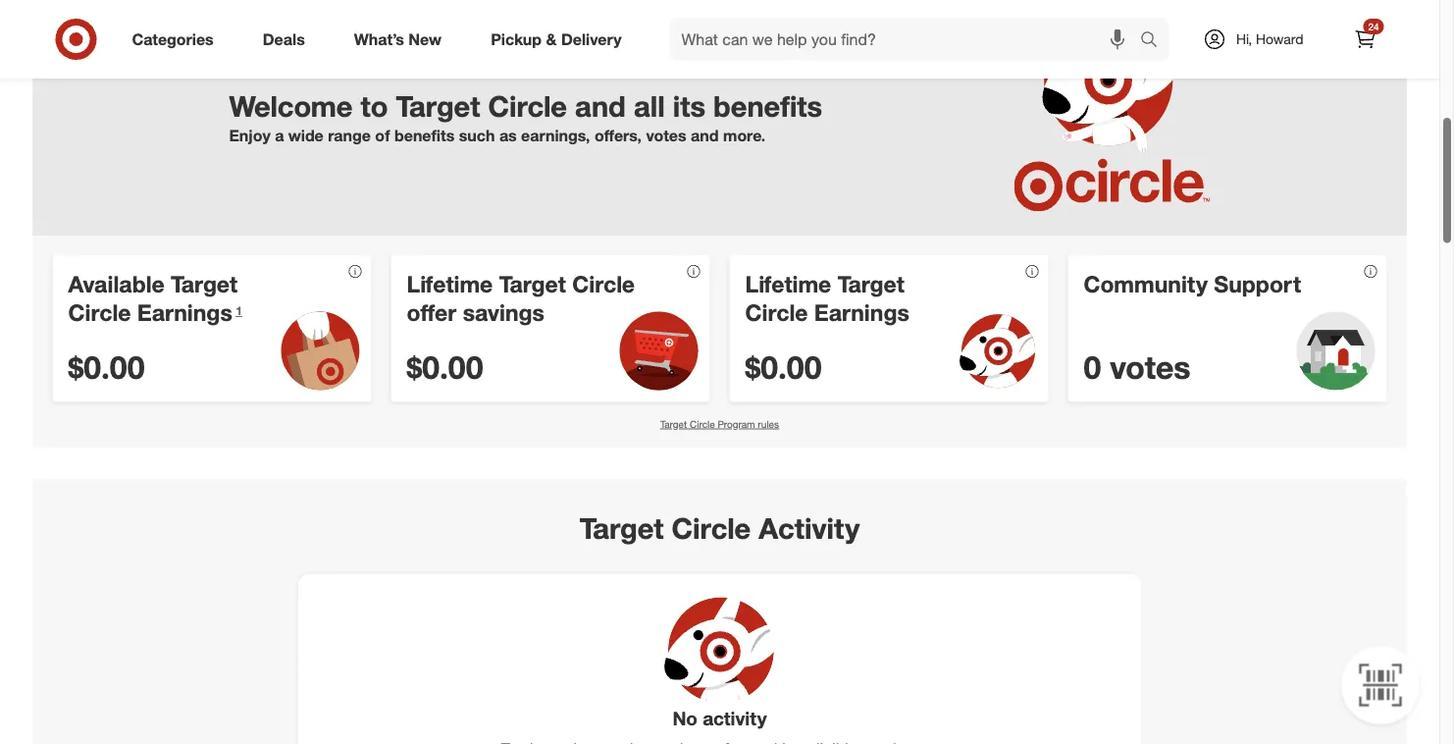 Task type: locate. For each thing, give the bounding box(es) containing it.
target for target circle activity
[[580, 510, 664, 545]]

howard
[[1257, 30, 1304, 48]]

target circle program rules link
[[661, 418, 780, 431]]

offers,
[[595, 126, 642, 145]]

$0.00 down offer savings
[[407, 348, 483, 386]]

1 vertical spatial circle
[[690, 418, 715, 431]]

circle earnings
[[68, 299, 232, 326], [746, 299, 910, 326]]

hi,
[[1237, 30, 1253, 48]]

lifetime target circle
[[407, 271, 635, 298]]

welcome
[[229, 89, 353, 124]]

benefits
[[714, 89, 823, 124], [395, 126, 455, 145]]

$0.00
[[68, 348, 145, 386], [407, 348, 483, 386], [746, 348, 822, 386]]

1 vertical spatial benefits
[[395, 126, 455, 145]]

votes down all
[[646, 126, 687, 145]]

offer savings
[[407, 299, 545, 326]]

1 vertical spatial target
[[661, 418, 687, 431]]

target for target circle program rules
[[661, 418, 687, 431]]

as
[[500, 126, 517, 145]]

no activity
[[673, 707, 767, 730]]

target
[[396, 89, 480, 124], [661, 418, 687, 431], [580, 510, 664, 545]]

0 horizontal spatial benefits
[[395, 126, 455, 145]]

$0.00 up rules
[[746, 348, 822, 386]]

1 vertical spatial and
[[691, 126, 719, 145]]

1 $0.00 from the left
[[68, 348, 145, 386]]

0 horizontal spatial $0.00
[[68, 348, 145, 386]]

and up offers,
[[575, 89, 626, 124]]

and down its
[[691, 126, 719, 145]]

2 vertical spatial circle
[[672, 510, 751, 545]]

$0.00 down available target circle earnings 1
[[68, 348, 145, 386]]

circle up as
[[488, 89, 567, 124]]

1 horizontal spatial benefits
[[714, 89, 823, 124]]

what's new
[[354, 30, 442, 49]]

circle left program
[[690, 418, 715, 431]]

2 circle earnings from the left
[[746, 299, 910, 326]]

circle earnings down "available target"
[[68, 299, 232, 326]]

circle earnings down lifetime target
[[746, 299, 910, 326]]

$0.00 for lifetime target circle offer savings
[[407, 348, 483, 386]]

circle earnings for available target
[[68, 299, 232, 326]]

0 vertical spatial votes
[[646, 126, 687, 145]]

circle earnings for lifetime target
[[746, 299, 910, 326]]

2 vertical spatial target
[[580, 510, 664, 545]]

0 vertical spatial and
[[575, 89, 626, 124]]

wide
[[288, 126, 324, 145]]

votes
[[646, 126, 687, 145], [1110, 348, 1191, 386]]

categories
[[132, 30, 214, 49]]

and
[[575, 89, 626, 124], [691, 126, 719, 145]]

0
[[1084, 348, 1102, 386]]

1 horizontal spatial circle earnings
[[746, 299, 910, 326]]

search
[[1132, 31, 1179, 51]]

circle for target circle activity
[[672, 510, 751, 545]]

1 horizontal spatial votes
[[1110, 348, 1191, 386]]

pickup & delivery
[[491, 30, 622, 49]]

0 horizontal spatial and
[[575, 89, 626, 124]]

0 vertical spatial target
[[396, 89, 480, 124]]

program
[[718, 418, 755, 431]]

community support
[[1084, 271, 1302, 298]]

hi, howard
[[1237, 30, 1304, 48]]

available target
[[68, 271, 238, 298]]

votes inside you're in! welcome to target circle and all its benefits enjoy a wide range of benefits such as earnings, offers, votes and more.
[[646, 126, 687, 145]]

0 votes
[[1084, 348, 1191, 386]]

circle left the activity
[[672, 510, 751, 545]]

benefits up more.
[[714, 89, 823, 124]]

24 link
[[1344, 18, 1388, 61]]

a
[[275, 126, 284, 145]]

such
[[459, 126, 495, 145]]

range
[[328, 126, 371, 145]]

1 horizontal spatial $0.00
[[407, 348, 483, 386]]

1 circle earnings from the left
[[68, 299, 232, 326]]

pickup & delivery link
[[474, 18, 646, 61]]

lifetime target circle offer savings
[[407, 271, 635, 326]]

circle
[[488, 89, 567, 124], [690, 418, 715, 431], [672, 510, 751, 545]]

0 vertical spatial benefits
[[714, 89, 823, 124]]

2 horizontal spatial $0.00
[[746, 348, 822, 386]]

2 $0.00 from the left
[[407, 348, 483, 386]]

0 horizontal spatial circle earnings
[[68, 299, 232, 326]]

0 horizontal spatial votes
[[646, 126, 687, 145]]

3 $0.00 from the left
[[746, 348, 822, 386]]

circle earnings inside available target circle earnings 1
[[68, 299, 232, 326]]

deals link
[[246, 18, 330, 61]]

of
[[375, 126, 390, 145]]

you're
[[229, 60, 276, 79]]

votes right 0
[[1110, 348, 1191, 386]]

benefits right of at the top of the page
[[395, 126, 455, 145]]

1 horizontal spatial and
[[691, 126, 719, 145]]

0 vertical spatial circle
[[488, 89, 567, 124]]

1 vertical spatial votes
[[1110, 348, 1191, 386]]

target circle activity
[[580, 510, 860, 545]]

&
[[546, 30, 557, 49]]

what's new link
[[337, 18, 466, 61]]

activity
[[703, 707, 767, 730]]

enjoy
[[229, 126, 271, 145]]



Task type: describe. For each thing, give the bounding box(es) containing it.
delivery
[[561, 30, 622, 49]]

no
[[673, 707, 698, 730]]

activity
[[759, 510, 860, 545]]

new
[[409, 30, 442, 49]]

its
[[673, 89, 706, 124]]

circle for target circle program rules
[[690, 418, 715, 431]]

24
[[1369, 20, 1380, 32]]

What can we help you find? suggestions appear below search field
[[670, 18, 1145, 61]]

$0.00 for lifetime target circle earnings
[[746, 348, 822, 386]]

what's
[[354, 30, 404, 49]]

target inside you're in! welcome to target circle and all its benefits enjoy a wide range of benefits such as earnings, offers, votes and more.
[[396, 89, 480, 124]]

deals
[[263, 30, 305, 49]]

target circle program rules
[[661, 418, 780, 431]]

all
[[634, 89, 665, 124]]

support
[[1214, 271, 1302, 298]]

search button
[[1132, 18, 1179, 65]]

you're in! welcome to target circle and all its benefits enjoy a wide range of benefits such as earnings, offers, votes and more.
[[229, 60, 823, 145]]

categories link
[[115, 18, 238, 61]]

1 link
[[236, 303, 242, 318]]

earnings,
[[521, 126, 590, 145]]

in!
[[280, 60, 298, 79]]

1
[[236, 303, 242, 318]]

available target circle earnings 1
[[68, 271, 242, 326]]

lifetime target
[[746, 271, 905, 298]]

lifetime target circle earnings
[[746, 271, 910, 326]]

circle inside you're in! welcome to target circle and all its benefits enjoy a wide range of benefits such as earnings, offers, votes and more.
[[488, 89, 567, 124]]

community
[[1084, 271, 1208, 298]]

more.
[[724, 126, 766, 145]]

rules
[[758, 418, 780, 431]]

pickup
[[491, 30, 542, 49]]

to
[[361, 89, 388, 124]]



Task type: vqa. For each thing, say whether or not it's contained in the screenshot.
Redcard link
no



